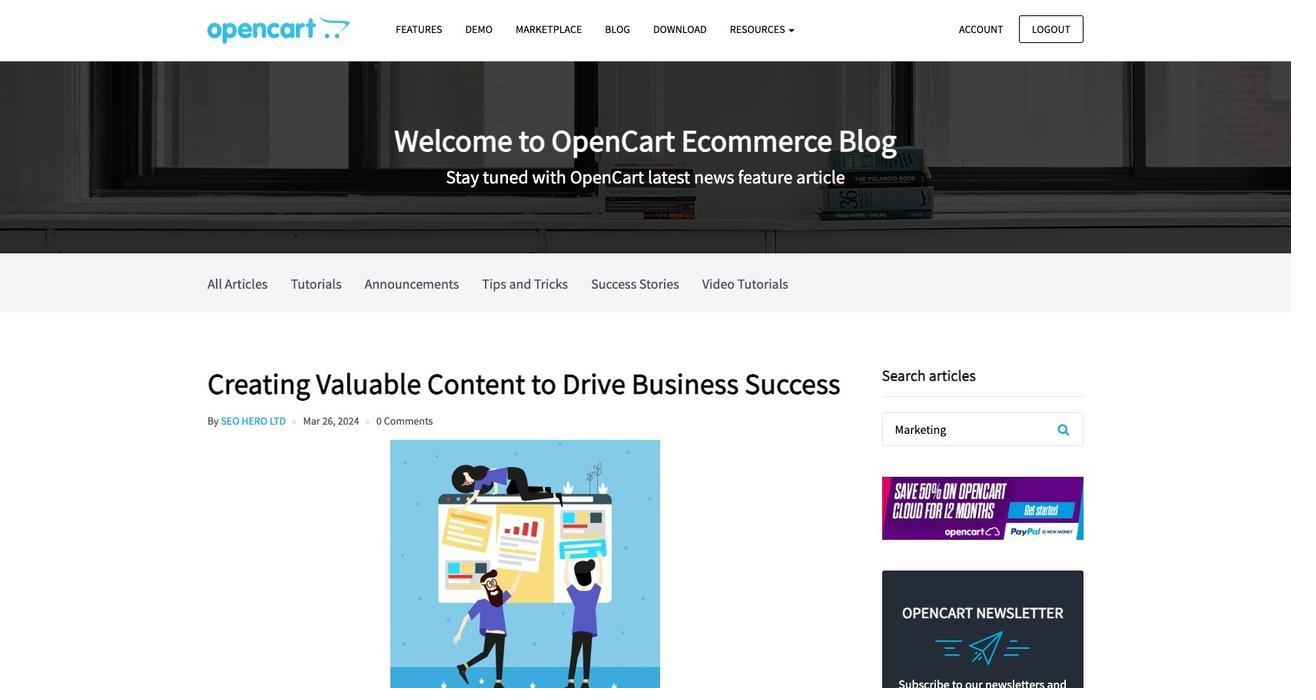 Task type: locate. For each thing, give the bounding box(es) containing it.
creating valuable content to drive business success image
[[208, 441, 844, 689]]



Task type: vqa. For each thing, say whether or not it's contained in the screenshot.
Search image
yes



Task type: describe. For each thing, give the bounding box(es) containing it.
search image
[[1058, 424, 1070, 436]]

opencart - blog image
[[208, 16, 350, 44]]



